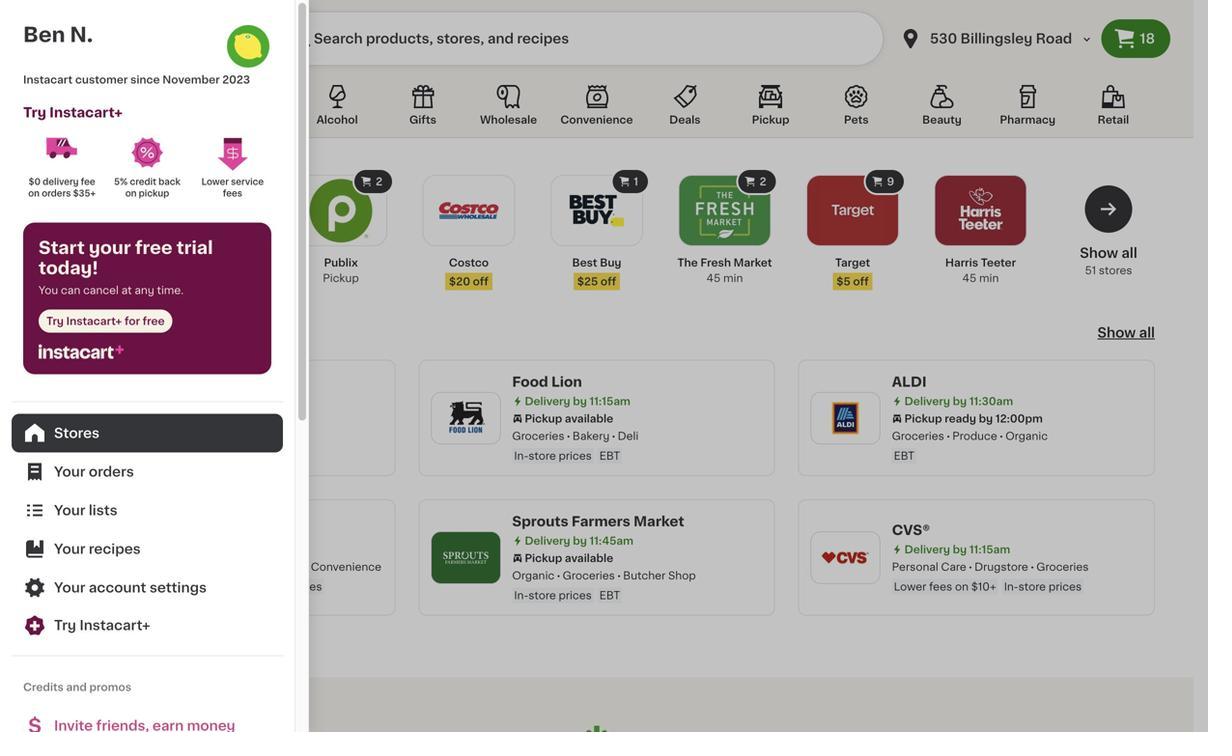Task type: locate. For each thing, give the bounding box(es) containing it.
by for aldi
[[953, 396, 967, 407]]

1 drugstore from the left
[[249, 562, 303, 573]]

pickup down sprouts
[[525, 553, 563, 564]]

2 down alcohol button
[[376, 176, 383, 187]]

off right $5
[[854, 276, 869, 287]]

ebt down 11:45am
[[600, 590, 621, 601]]

1 $10+ from the left
[[212, 582, 237, 592]]

try instacart+ down the account
[[54, 619, 150, 632]]

prices inside drugstore convenience lower fees on $10+ in-store prices
[[289, 582, 322, 592]]

all inside popup button
[[1140, 326, 1156, 340]]

groceries inside organic groceries butcher shop in-store prices ebt
[[563, 571, 615, 581]]

lower down the your recipes link
[[134, 582, 167, 592]]

2 2 from the left
[[760, 176, 767, 187]]

teeter up stores link in the left of the page
[[179, 394, 225, 408]]

orders up the lists
[[89, 465, 134, 479]]

1 horizontal spatial fees
[[223, 189, 242, 198]]

delivery
[[525, 396, 571, 407], [905, 396, 951, 407], [145, 415, 191, 425], [525, 536, 571, 546], [905, 544, 951, 555]]

1 vertical spatial market
[[634, 515, 685, 529]]

delivery up personal
[[905, 544, 951, 555]]

delivery by 11:30am
[[905, 396, 1014, 407]]

ben
[[23, 25, 65, 45]]

delivery by 11:45am
[[525, 536, 634, 546]]

stores for stores to help you save
[[39, 323, 111, 343]]

1 1 from the left
[[250, 176, 255, 187]]

by inside harris teeter delivery by 11:30am
[[193, 415, 207, 425]]

groceries inside groceries produce organic ebt
[[893, 431, 945, 442]]

1 vertical spatial you
[[196, 323, 238, 343]]

1 2 from the left
[[376, 176, 383, 187]]

groceries inside the groceries bakery deli in-store prices ebt
[[512, 431, 565, 442]]

available down delivery by 11:45am
[[565, 553, 614, 564]]

stores inside "stores to help you save" tab panel
[[39, 323, 111, 343]]

$0
[[29, 178, 41, 186]]

today!
[[39, 260, 98, 277]]

1 horizontal spatial lower
[[202, 178, 229, 186]]

in- inside the groceries bakery deli in-store prices ebt
[[514, 451, 529, 461]]

delivery up 'your orders' link
[[145, 415, 191, 425]]

harris teeter 45 min
[[946, 258, 1017, 284]]

45
[[67, 273, 81, 284], [707, 273, 721, 284], [963, 273, 977, 284]]

stores up your orders
[[54, 427, 100, 440]]

2 drugstore from the left
[[975, 562, 1029, 573]]

1 your from the top
[[54, 465, 85, 479]]

1 vertical spatial organic
[[512, 571, 555, 581]]

fee
[[81, 178, 95, 186]]

by up 'your orders' link
[[193, 415, 207, 425]]

instacart+ down customer
[[49, 106, 123, 119]]

0 vertical spatial convenience
[[561, 115, 633, 125]]

teeter for harris teeter 45 min
[[981, 258, 1017, 268]]

ebt inside the groceries bakery deli in-store prices ebt
[[600, 451, 621, 461]]

12:00pm
[[996, 414, 1043, 424]]

costco
[[449, 258, 489, 268]]

show
[[1081, 246, 1119, 260], [1098, 326, 1136, 340]]

0 horizontal spatial convenience
[[311, 562, 382, 573]]

$10+ inside personal care drugstore groceries lower fees on $10+ in-store prices
[[972, 582, 997, 592]]

try right try instacart+ image
[[54, 619, 76, 632]]

0 vertical spatial you
[[80, 115, 101, 125]]

2 horizontal spatial min
[[980, 273, 1000, 284]]

0 horizontal spatial you
[[80, 115, 101, 125]]

store inside personal care drugstore groceries lower fees on $10+ in-store prices
[[1019, 582, 1047, 592]]

show all
[[1098, 326, 1156, 340]]

1 vertical spatial 11:30am
[[210, 415, 254, 425]]

pickup left pets
[[752, 115, 790, 125]]

available for farmers
[[565, 553, 614, 564]]

2 45 from the left
[[707, 273, 721, 284]]

2 your from the top
[[54, 504, 85, 517]]

11:15am up deli
[[590, 396, 631, 407]]

ready
[[945, 414, 977, 424]]

harris inside harris teeter delivery by 11:30am
[[132, 394, 176, 408]]

1 vertical spatial try
[[46, 316, 64, 327]]

pickup left ready
[[905, 414, 943, 424]]

store inside organic groceries butcher shop in-store prices ebt
[[529, 590, 556, 601]]

1 vertical spatial instacart+
[[66, 316, 122, 327]]

1 vertical spatial free
[[143, 316, 165, 327]]

your up the your lists
[[54, 465, 85, 479]]

0 horizontal spatial fees
[[170, 582, 193, 592]]

0 horizontal spatial market
[[634, 515, 685, 529]]

on down 3
[[125, 189, 137, 198]]

show inside show all popup button
[[1098, 326, 1136, 340]]

0 horizontal spatial teeter
[[179, 394, 225, 408]]

pickup inside the pickup button
[[752, 115, 790, 125]]

0 horizontal spatial off
[[473, 276, 489, 287]]

your recipes
[[54, 543, 141, 556]]

show down stores
[[1098, 326, 1136, 340]]

best buy $25 off
[[572, 258, 622, 287]]

can
[[61, 285, 80, 296]]

butcher
[[624, 571, 666, 581]]

fees down "service"
[[223, 189, 242, 198]]

lower left "service"
[[202, 178, 229, 186]]

all inside show all 51 stores
[[1122, 246, 1138, 260]]

off right $20
[[473, 276, 489, 287]]

the
[[678, 258, 698, 268]]

ebt down 'aldi'
[[894, 451, 915, 461]]

1 horizontal spatial off
[[601, 276, 617, 287]]

1 horizontal spatial market
[[734, 258, 773, 268]]

0 horizontal spatial all
[[1122, 246, 1138, 260]]

market inside the fresh market 45 min
[[734, 258, 773, 268]]

1 horizontal spatial all
[[1140, 326, 1156, 340]]

stores inside stores link
[[54, 427, 100, 440]]

credits and promos
[[23, 682, 131, 693]]

1 vertical spatial all
[[1140, 326, 1156, 340]]

fresh
[[701, 258, 731, 268]]

delivery for aldi
[[905, 396, 951, 407]]

1 available from the top
[[565, 414, 614, 424]]

stores
[[39, 323, 111, 343], [54, 427, 100, 440]]

best
[[572, 258, 598, 268]]

free
[[135, 240, 173, 257], [143, 316, 165, 327]]

2 off from the left
[[601, 276, 617, 287]]

by up care
[[953, 544, 967, 555]]

0 vertical spatial teeter
[[981, 258, 1017, 268]]

market
[[734, 258, 773, 268], [634, 515, 685, 529]]

1 horizontal spatial teeter
[[981, 258, 1017, 268]]

delivery down sprouts
[[525, 536, 571, 546]]

harris for harris teeter 45 min
[[946, 258, 979, 268]]

0 vertical spatial harris
[[946, 258, 979, 268]]

farmers
[[572, 515, 631, 529]]

0 vertical spatial free
[[135, 240, 173, 257]]

prices inside personal care drugstore groceries lower fees on $10+ in-store prices
[[1049, 582, 1082, 592]]

fees inside lower service fees
[[223, 189, 242, 198]]

try instacart+ for free
[[46, 316, 165, 327]]

1 horizontal spatial 2
[[760, 176, 767, 187]]

groceries inside personal care drugstore groceries lower fees on $10+ in-store prices
[[1037, 562, 1089, 573]]

your
[[54, 465, 85, 479], [54, 504, 85, 517], [54, 543, 85, 556], [54, 581, 85, 595]]

customer
[[75, 74, 128, 85]]

market right fresh
[[734, 258, 773, 268]]

1 down shop categories tab list
[[634, 176, 639, 187]]

2 horizontal spatial lower
[[894, 582, 927, 592]]

retail
[[1098, 115, 1130, 125]]

lower inside drugstore convenience lower fees on $10+ in-store prices
[[134, 582, 167, 592]]

start your free trial today! you can cancel at any time.
[[39, 240, 213, 296]]

delivery by 11:15am up care
[[905, 544, 1011, 555]]

on down $0
[[28, 189, 40, 198]]

1 horizontal spatial drugstore
[[975, 562, 1029, 573]]

0 horizontal spatial orders
[[42, 189, 71, 198]]

by up produce
[[979, 414, 993, 424]]

organic
[[1006, 431, 1049, 442], [512, 571, 555, 581]]

try left for
[[23, 106, 46, 119]]

0 vertical spatial try
[[23, 106, 46, 119]]

your left the lists
[[54, 504, 85, 517]]

show up 51
[[1081, 246, 1119, 260]]

ebt down deli
[[600, 451, 621, 461]]

2 pickup available from the top
[[525, 553, 614, 564]]

0 vertical spatial 11:30am
[[970, 396, 1014, 407]]

organic inside groceries produce organic ebt
[[1006, 431, 1049, 442]]

orders inside $0 delivery fee on orders $35+
[[42, 189, 71, 198]]

lower service fees
[[202, 178, 266, 198]]

1 pickup available from the top
[[525, 414, 614, 424]]

0 vertical spatial pickup available
[[525, 414, 614, 424]]

min inside harris teeter 45 min
[[980, 273, 1000, 284]]

2 horizontal spatial fees
[[930, 582, 953, 592]]

3 min from the left
[[980, 273, 1000, 284]]

1 horizontal spatial min
[[724, 273, 743, 284]]

your lists link
[[12, 491, 283, 530]]

free left trial at left
[[135, 240, 173, 257]]

teeter inside harris teeter delivery by 11:30am
[[179, 394, 225, 408]]

2 horizontal spatial off
[[854, 276, 869, 287]]

drugstore convenience lower fees on $10+ in-store prices
[[134, 562, 382, 592]]

1 vertical spatial show
[[1098, 326, 1136, 340]]

11:30am
[[970, 396, 1014, 407], [210, 415, 254, 425]]

0 vertical spatial delivery by 11:15am
[[525, 396, 631, 407]]

1 horizontal spatial orders
[[89, 465, 134, 479]]

by for food lion
[[573, 396, 587, 407]]

store
[[529, 451, 556, 461], [259, 582, 286, 592], [1019, 582, 1047, 592], [529, 590, 556, 601]]

pharmacy button
[[987, 81, 1070, 137]]

0 horizontal spatial 11:30am
[[210, 415, 254, 425]]

4 your from the top
[[54, 581, 85, 595]]

food
[[512, 375, 549, 389]]

3 45 from the left
[[963, 273, 977, 284]]

1 vertical spatial stores
[[54, 427, 100, 440]]

1 vertical spatial 11:15am
[[970, 544, 1011, 555]]

harris
[[946, 258, 979, 268], [132, 394, 176, 408]]

available up bakery
[[565, 414, 614, 424]]

fees down the your recipes link
[[170, 582, 193, 592]]

your for your orders
[[54, 465, 85, 479]]

shop categories tab list
[[39, 81, 1156, 137]]

by down sprouts farmers market
[[573, 536, 587, 546]]

1 vertical spatial harris
[[132, 394, 176, 408]]

by down lion
[[573, 396, 587, 407]]

try instacart+ down instacart at top
[[23, 106, 123, 119]]

to
[[116, 323, 139, 343]]

instacart+
[[49, 106, 123, 119], [66, 316, 122, 327], [80, 619, 150, 632]]

for
[[60, 115, 78, 125]]

0 horizontal spatial lower
[[134, 582, 167, 592]]

off for target $5 off
[[854, 276, 869, 287]]

0 horizontal spatial organic
[[512, 571, 555, 581]]

on down care
[[956, 582, 969, 592]]

pickup for aldi
[[905, 414, 943, 424]]

the fresh market 45 min
[[678, 258, 773, 284]]

45 inside harris teeter 45 min
[[963, 273, 977, 284]]

0 horizontal spatial 45
[[67, 273, 81, 284]]

deli
[[618, 431, 639, 442]]

0 horizontal spatial min
[[84, 273, 103, 284]]

0 horizontal spatial 11:15am
[[590, 396, 631, 407]]

available
[[565, 414, 614, 424], [565, 553, 614, 564]]

help
[[143, 323, 191, 343]]

0 vertical spatial show
[[1081, 246, 1119, 260]]

11:30am up pickup ready by 12:00pm
[[970, 396, 1014, 407]]

beauty button
[[901, 81, 984, 137]]

1 horizontal spatial $10+
[[972, 582, 997, 592]]

instacart+ for instacart customer since november 2023
[[49, 106, 123, 119]]

orders down 'delivery'
[[42, 189, 71, 198]]

0 horizontal spatial harris
[[132, 394, 176, 408]]

wholesale button
[[467, 81, 550, 137]]

5%
[[114, 178, 128, 186]]

delivery by 11:15am
[[525, 396, 631, 407], [905, 544, 1011, 555]]

you right help at the left of the page
[[196, 323, 238, 343]]

0 vertical spatial instacart+
[[49, 106, 123, 119]]

market up butcher
[[634, 515, 685, 529]]

ben n. image
[[225, 23, 272, 70]]

fees down care
[[930, 582, 953, 592]]

free right for
[[143, 316, 165, 327]]

aldi
[[893, 375, 927, 389]]

free inside start your free trial today! you can cancel at any time.
[[135, 240, 173, 257]]

try instacart+ image
[[23, 614, 46, 637]]

$10+
[[212, 582, 237, 592], [972, 582, 997, 592]]

off inside best buy $25 off
[[601, 276, 617, 287]]

start
[[39, 240, 85, 257]]

pickup available up the groceries bakery deli in-store prices ebt at the bottom of page
[[525, 414, 614, 424]]

you right for
[[80, 115, 101, 125]]

0 horizontal spatial drugstore
[[249, 562, 303, 573]]

1 min from the left
[[84, 273, 103, 284]]

for you
[[60, 115, 101, 125]]

pickup for food lion
[[525, 414, 563, 424]]

your for your lists
[[54, 504, 85, 517]]

0 vertical spatial 11:15am
[[590, 396, 631, 407]]

pickup down food lion
[[525, 414, 563, 424]]

delivery down food lion
[[525, 396, 571, 407]]

0 horizontal spatial $10+
[[212, 582, 237, 592]]

2 horizontal spatial 45
[[963, 273, 977, 284]]

in- inside personal care drugstore groceries lower fees on $10+ in-store prices
[[1005, 582, 1019, 592]]

delivery by 11:15am for cvs®
[[905, 544, 1011, 555]]

save
[[242, 323, 293, 343]]

convenience button
[[553, 81, 641, 137]]

3 your from the top
[[54, 543, 85, 556]]

1 45 from the left
[[67, 273, 81, 284]]

off inside the "target $5 off"
[[854, 276, 869, 287]]

teeter left 51
[[981, 258, 1017, 268]]

1 vertical spatial pickup available
[[525, 553, 614, 564]]

off down buy
[[601, 276, 617, 287]]

0 horizontal spatial 1
[[250, 176, 255, 187]]

11:15am
[[590, 396, 631, 407], [970, 544, 1011, 555]]

organic inside organic groceries butcher shop in-store prices ebt
[[512, 571, 555, 581]]

try for instacart customer since november 2023
[[23, 106, 46, 119]]

min inside the lowe's 45 min
[[84, 273, 103, 284]]

your down the your lists
[[54, 543, 85, 556]]

drugstore inside drugstore convenience lower fees on $10+ in-store prices
[[249, 562, 303, 573]]

1 horizontal spatial convenience
[[561, 115, 633, 125]]

0 horizontal spatial 2
[[376, 176, 383, 187]]

try down you
[[46, 316, 64, 327]]

0 vertical spatial try instacart+
[[23, 106, 123, 119]]

1 vertical spatial try instacart+
[[54, 619, 150, 632]]

instacart+ for you can cancel at any time.
[[66, 316, 122, 327]]

11:15am up personal care drugstore groceries lower fees on $10+ in-store prices on the bottom of page
[[970, 544, 1011, 555]]

1 vertical spatial teeter
[[179, 394, 225, 408]]

1 horizontal spatial you
[[196, 323, 238, 343]]

lion
[[552, 375, 582, 389]]

prices
[[559, 451, 592, 461], [289, 582, 322, 592], [1049, 582, 1082, 592], [559, 590, 592, 601]]

instacart+ down the account
[[80, 619, 150, 632]]

show inside show all 51 stores
[[1081, 246, 1119, 260]]

lower inside lower service fees
[[202, 178, 229, 186]]

0 vertical spatial all
[[1122, 246, 1138, 260]]

2 min from the left
[[724, 273, 743, 284]]

organic down sprouts
[[512, 571, 555, 581]]

stores up instacart plus image
[[39, 323, 111, 343]]

11:30am down save
[[210, 415, 254, 425]]

you inside "stores to help you save" tab panel
[[196, 323, 238, 343]]

and
[[66, 682, 87, 693]]

0 horizontal spatial delivery by 11:15am
[[525, 396, 631, 407]]

delivery by 11:15am down lion
[[525, 396, 631, 407]]

retail button
[[1073, 81, 1156, 137]]

1 horizontal spatial 45
[[707, 273, 721, 284]]

harris inside harris teeter 45 min
[[946, 258, 979, 268]]

instacart+ down cancel
[[66, 316, 122, 327]]

51
[[1086, 265, 1097, 276]]

show all 51 stores
[[1081, 246, 1138, 276]]

lower down personal
[[894, 582, 927, 592]]

your down your recipes
[[54, 581, 85, 595]]

pickup available down delivery by 11:45am
[[525, 553, 614, 564]]

delivery down 'aldi'
[[905, 396, 951, 407]]

organic down 12:00pm
[[1006, 431, 1049, 442]]

groceries produce organic ebt
[[893, 431, 1049, 461]]

back
[[159, 178, 181, 186]]

3 off from the left
[[854, 276, 869, 287]]

1 vertical spatial convenience
[[311, 562, 382, 573]]

1 horizontal spatial 11:15am
[[970, 544, 1011, 555]]

teeter inside harris teeter 45 min
[[981, 258, 1017, 268]]

1 horizontal spatial 11:30am
[[970, 396, 1014, 407]]

2 available from the top
[[565, 553, 614, 564]]

0 vertical spatial available
[[565, 414, 614, 424]]

2
[[376, 176, 383, 187], [760, 176, 767, 187]]

2 down the pickup button
[[760, 176, 767, 187]]

instacart+ inside try instacart+ link
[[80, 619, 150, 632]]

0 vertical spatial organic
[[1006, 431, 1049, 442]]

2 $10+ from the left
[[972, 582, 997, 592]]

1 vertical spatial delivery by 11:15am
[[905, 544, 1011, 555]]

on down the your recipes link
[[195, 582, 209, 592]]

2 vertical spatial instacart+
[[80, 619, 150, 632]]

1 horizontal spatial 1
[[634, 176, 639, 187]]

off inside costco $20 off
[[473, 276, 489, 287]]

0 vertical spatial market
[[734, 258, 773, 268]]

0 vertical spatial orders
[[42, 189, 71, 198]]

1 vertical spatial available
[[565, 553, 614, 564]]

1 horizontal spatial harris
[[946, 258, 979, 268]]

min
[[84, 273, 103, 284], [724, 273, 743, 284], [980, 273, 1000, 284]]

by up ready
[[953, 396, 967, 407]]

1 right back
[[250, 176, 255, 187]]

personal care drugstore groceries lower fees on $10+ in-store prices
[[893, 562, 1089, 592]]

pickup for sprouts farmers market
[[525, 553, 563, 564]]

on inside $0 delivery fee on orders $35+
[[28, 189, 40, 198]]

try
[[23, 106, 46, 119], [46, 316, 64, 327], [54, 619, 76, 632]]

market for the fresh market 45 min
[[734, 258, 773, 268]]

sprouts farmers market
[[512, 515, 685, 529]]

1
[[250, 176, 255, 187], [634, 176, 639, 187]]

1 horizontal spatial organic
[[1006, 431, 1049, 442]]

0 vertical spatial stores
[[39, 323, 111, 343]]

harris for harris teeter delivery by 11:30am
[[132, 394, 176, 408]]

1 off from the left
[[473, 276, 489, 287]]

harris teeter delivery by 11:30am
[[132, 394, 254, 425]]

off for costco $20 off
[[473, 276, 489, 287]]

on
[[28, 189, 40, 198], [125, 189, 137, 198], [195, 582, 209, 592], [956, 582, 969, 592]]

$0 delivery fee on orders $35+
[[28, 178, 97, 198]]

pets
[[845, 115, 869, 125]]

$5
[[837, 276, 851, 287]]

1 horizontal spatial delivery by 11:15am
[[905, 544, 1011, 555]]



Task type: vqa. For each thing, say whether or not it's contained in the screenshot.
INSTACART LOGO
no



Task type: describe. For each thing, give the bounding box(es) containing it.
18
[[1141, 32, 1156, 45]]

stores
[[1100, 265, 1133, 276]]

18 button
[[1102, 19, 1171, 58]]

in- inside organic groceries butcher shop in-store prices ebt
[[514, 590, 529, 601]]

9
[[887, 176, 895, 187]]

show all button
[[1098, 323, 1156, 343]]

any
[[135, 285, 154, 296]]

bakery
[[573, 431, 610, 442]]

service
[[231, 178, 264, 186]]

settings
[[150, 581, 207, 595]]

show for show all
[[1098, 326, 1136, 340]]

teeter for harris teeter delivery by 11:30am
[[179, 394, 225, 408]]

gifts
[[410, 115, 437, 125]]

ben n.
[[23, 25, 93, 45]]

45 inside the lowe's 45 min
[[67, 273, 81, 284]]

time.
[[157, 285, 184, 296]]

your lists
[[54, 504, 118, 517]]

available for lion
[[565, 414, 614, 424]]

produce
[[953, 431, 998, 442]]

try for you can cancel at any time.
[[46, 316, 64, 327]]

store inside the groceries bakery deli in-store prices ebt
[[529, 451, 556, 461]]

all for show all
[[1140, 326, 1156, 340]]

pharmacy
[[1000, 115, 1056, 125]]

promos
[[89, 682, 131, 693]]

stores to help you save tab panel
[[29, 168, 1165, 616]]

personal
[[893, 562, 939, 573]]

your for your account settings
[[54, 581, 85, 595]]

11:30am inside harris teeter delivery by 11:30am
[[210, 415, 254, 425]]

cvs®
[[893, 524, 931, 537]]

on inside personal care drugstore groceries lower fees on $10+ in-store prices
[[956, 582, 969, 592]]

by for sprouts farmers market
[[573, 536, 587, 546]]

2 1 from the left
[[634, 176, 639, 187]]

since
[[130, 74, 160, 85]]

11:15am for food lion
[[590, 396, 631, 407]]

delivery for food lion
[[525, 396, 571, 407]]

alcohol
[[317, 115, 358, 125]]

prices inside organic groceries butcher shop in-store prices ebt
[[559, 590, 592, 601]]

deals button
[[644, 81, 727, 137]]

credits
[[23, 682, 64, 693]]

$35+
[[73, 189, 96, 198]]

delivery inside harris teeter delivery by 11:30am
[[145, 415, 191, 425]]

target
[[836, 258, 871, 268]]

food lion
[[512, 375, 582, 389]]

instacart plus image
[[39, 344, 124, 359]]

all for show all 51 stores
[[1122, 246, 1138, 260]]

fees inside drugstore convenience lower fees on $10+ in-store prices
[[170, 582, 193, 592]]

ebt inside organic groceries butcher shop in-store prices ebt
[[600, 590, 621, 601]]

prices inside the groceries bakery deli in-store prices ebt
[[559, 451, 592, 461]]

you inside for you button
[[80, 115, 101, 125]]

market for sprouts farmers market
[[634, 515, 685, 529]]

convenience inside button
[[561, 115, 633, 125]]

$20
[[449, 276, 471, 287]]

stores link
[[12, 414, 283, 453]]

wholesale
[[480, 115, 537, 125]]

pickup available for farmers
[[525, 553, 614, 564]]

pickup button
[[730, 81, 813, 137]]

3
[[120, 176, 127, 187]]

costco $20 off
[[449, 258, 489, 287]]

november
[[163, 74, 220, 85]]

on inside 5% credit back on pickup
[[125, 189, 137, 198]]

your account settings link
[[12, 569, 283, 607]]

your for your recipes
[[54, 543, 85, 556]]

your account settings
[[54, 581, 207, 595]]

pickup
[[139, 189, 169, 198]]

2 for publix pickup
[[376, 176, 383, 187]]

your orders link
[[12, 453, 283, 491]]

for you button
[[39, 81, 122, 137]]

on inside drugstore convenience lower fees on $10+ in-store prices
[[195, 582, 209, 592]]

by for cvs®
[[953, 544, 967, 555]]

your
[[89, 240, 131, 257]]

account
[[89, 581, 146, 595]]

stores for stores
[[54, 427, 100, 440]]

stores to help you save
[[39, 323, 293, 343]]

min inside the fresh market 45 min
[[724, 273, 743, 284]]

publix
[[324, 258, 358, 268]]

$10+ inside drugstore convenience lower fees on $10+ in-store prices
[[212, 582, 237, 592]]

pickup down the publix
[[323, 273, 359, 284]]

store inside drugstore convenience lower fees on $10+ in-store prices
[[259, 582, 286, 592]]

lowe's
[[66, 258, 104, 268]]

drugstore inside personal care drugstore groceries lower fees on $10+ in-store prices
[[975, 562, 1029, 573]]

at
[[121, 285, 132, 296]]

lowe's 45 min
[[66, 258, 104, 284]]

instacart image
[[66, 27, 182, 50]]

in- inside drugstore convenience lower fees on $10+ in-store prices
[[244, 582, 259, 592]]

delivery for sprouts farmers market
[[525, 536, 571, 546]]

convenience inside drugstore convenience lower fees on $10+ in-store prices
[[311, 562, 382, 573]]

your orders
[[54, 465, 134, 479]]

instacart customer since november 2023
[[23, 74, 250, 85]]

pickup available for lion
[[525, 414, 614, 424]]

2 for the fresh market 45 min
[[760, 176, 767, 187]]

lower inside personal care drugstore groceries lower fees on $10+ in-store prices
[[894, 582, 927, 592]]

try instacart+ link
[[12, 607, 283, 644]]

organic groceries butcher shop in-store prices ebt
[[512, 571, 696, 601]]

pets button
[[815, 81, 898, 137]]

$25
[[578, 276, 598, 287]]

target $5 off
[[836, 258, 871, 287]]

2 vertical spatial try
[[54, 619, 76, 632]]

credit
[[130, 178, 157, 186]]

ebt inside groceries produce organic ebt
[[894, 451, 915, 461]]

fees inside personal care drugstore groceries lower fees on $10+ in-store prices
[[930, 582, 953, 592]]

delivery for cvs®
[[905, 544, 951, 555]]

show for show all 51 stores
[[1081, 246, 1119, 260]]

pickup ready by 12:00pm
[[905, 414, 1043, 424]]

45 inside the fresh market 45 min
[[707, 273, 721, 284]]

1 link
[[163, 168, 266, 286]]

2023
[[223, 74, 250, 85]]

instacart
[[23, 74, 73, 85]]

delivery
[[43, 178, 79, 186]]

delivery by 11:15am for food lion
[[525, 396, 631, 407]]

shop
[[669, 571, 696, 581]]

beauty
[[923, 115, 962, 125]]

deals
[[670, 115, 701, 125]]

11:15am for cvs®
[[970, 544, 1011, 555]]

trial
[[177, 240, 213, 257]]

groceries bakery deli in-store prices ebt
[[512, 431, 639, 461]]

1 vertical spatial orders
[[89, 465, 134, 479]]



